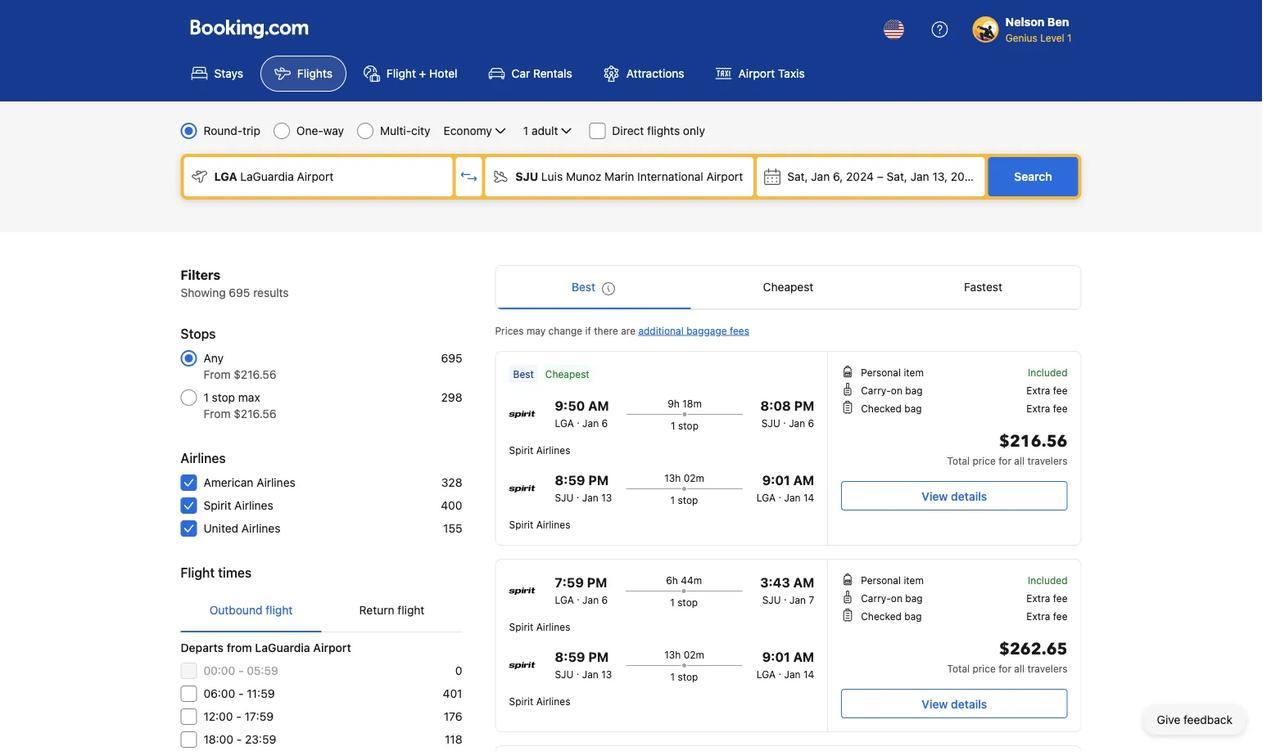 Task type: locate. For each thing, give the bounding box(es) containing it.
view details down the $216.56 total price for all travelers
[[922, 490, 987, 503]]

1 for from the top
[[999, 455, 1011, 467]]

view for $262.65
[[922, 698, 948, 711]]

1 8:59 pm sju . jan 13 from the top
[[555, 473, 612, 504]]

best down may
[[513, 369, 534, 380]]

flight inside 'button'
[[266, 604, 293, 618]]

carry-on bag for $262.65
[[861, 593, 923, 604]]

6 inside 7:59 pm lga . jan 6
[[602, 595, 608, 606]]

1 vertical spatial $216.56
[[234, 407, 277, 421]]

13h
[[664, 473, 681, 484], [664, 649, 681, 661]]

stop
[[212, 391, 235, 405], [678, 420, 699, 432], [678, 495, 698, 506], [677, 597, 698, 609], [678, 672, 698, 683]]

economy
[[444, 124, 492, 138]]

1 8:59 from the top
[[555, 473, 585, 489]]

travelers
[[1027, 455, 1068, 467], [1027, 663, 1068, 675]]

laguardia up 05:59
[[255, 642, 310, 655]]

laguardia
[[240, 170, 294, 183], [255, 642, 310, 655]]

- for 00:00
[[238, 665, 244, 678]]

6 for 8:08 pm
[[808, 418, 814, 429]]

tab list
[[496, 266, 1081, 310], [181, 590, 462, 634]]

0 vertical spatial travelers
[[1027, 455, 1068, 467]]

from down the any from $216.56
[[204, 407, 231, 421]]

tab list for departs from laguardia airport
[[181, 590, 462, 634]]

1 vertical spatial 02m
[[684, 649, 704, 661]]

1 fee from the top
[[1053, 385, 1068, 396]]

american
[[204, 476, 253, 490]]

0 vertical spatial tab list
[[496, 266, 1081, 310]]

1 14 from the top
[[803, 492, 814, 504]]

flight left times on the left of page
[[181, 566, 215, 581]]

1 carry- from the top
[[861, 385, 891, 396]]

1 vertical spatial carry-
[[861, 593, 891, 604]]

adult
[[532, 124, 558, 138]]

155
[[443, 522, 462, 536]]

airport down return flight button
[[313, 642, 351, 655]]

05:59
[[247, 665, 278, 678]]

1
[[1067, 32, 1072, 43], [523, 124, 528, 138], [204, 391, 209, 405], [671, 420, 675, 432], [670, 495, 675, 506], [670, 597, 675, 609], [670, 672, 675, 683]]

2 checked bag from the top
[[861, 611, 922, 622]]

2 flight from the left
[[397, 604, 425, 618]]

2 from from the top
[[204, 407, 231, 421]]

6 inside '8:08 pm sju . jan 6'
[[808, 418, 814, 429]]

06:00 - 11:59
[[204, 688, 275, 701]]

jan inside 3:43 am sju . jan 7
[[789, 595, 806, 606]]

all inside the $216.56 total price for all travelers
[[1014, 455, 1025, 467]]

total for $262.65
[[947, 663, 970, 675]]

2 02m from the top
[[684, 649, 704, 661]]

0 horizontal spatial flight
[[181, 566, 215, 581]]

0 horizontal spatial flight
[[266, 604, 293, 618]]

flight
[[266, 604, 293, 618], [397, 604, 425, 618]]

2 personal item from the top
[[861, 575, 924, 586]]

2 view from the top
[[922, 698, 948, 711]]

2 personal from the top
[[861, 575, 901, 586]]

- left 05:59
[[238, 665, 244, 678]]

0 vertical spatial checked
[[861, 403, 902, 414]]

0 vertical spatial details
[[951, 490, 987, 503]]

departs from laguardia airport
[[181, 642, 351, 655]]

booking.com logo image
[[190, 19, 308, 39], [190, 19, 308, 39]]

one-
[[296, 124, 323, 138]]

tab list up fees
[[496, 266, 1081, 310]]

carry-on bag
[[861, 385, 923, 396], [861, 593, 923, 604]]

4 extra from the top
[[1026, 611, 1050, 622]]

for inside the $216.56 total price for all travelers
[[999, 455, 1011, 467]]

checked bag for $216.56
[[861, 403, 922, 414]]

all inside '$262.65 total price for all travelers'
[[1014, 663, 1025, 675]]

. inside 7:59 pm lga . jan 6
[[577, 591, 580, 603]]

flight for flight times
[[181, 566, 215, 581]]

1 travelers from the top
[[1027, 455, 1068, 467]]

1 inside the 1 stop max from $216.56
[[204, 391, 209, 405]]

personal item for $262.65
[[861, 575, 924, 586]]

6 inside 9:50 am lga . jan 6
[[602, 418, 608, 429]]

2 vertical spatial $216.56
[[999, 431, 1068, 453]]

sat, right – at the right
[[887, 170, 907, 183]]

1 stop
[[671, 420, 699, 432], [670, 495, 698, 506], [670, 597, 698, 609], [670, 672, 698, 683]]

2 13 from the top
[[601, 669, 612, 681]]

2 checked from the top
[[861, 611, 902, 622]]

1 vertical spatial 8:59 pm sju . jan 13
[[555, 650, 612, 681]]

. down 8:08
[[783, 414, 786, 426]]

2 travelers from the top
[[1027, 663, 1068, 675]]

0 horizontal spatial 695
[[229, 286, 250, 300]]

best left best icon at left
[[572, 281, 595, 294]]

13h 02m down 6h 44m
[[664, 649, 704, 661]]

tab list containing best
[[496, 266, 1081, 310]]

2 extra from the top
[[1026, 403, 1050, 414]]

view details for $216.56
[[922, 490, 987, 503]]

pm right 8:08
[[794, 398, 814, 414]]

8:08 pm sju . jan 6
[[760, 398, 814, 429]]

there
[[594, 325, 618, 337]]

0 vertical spatial cheapest
[[763, 281, 814, 294]]

details down '$262.65 total price for all travelers' at the right bottom of page
[[951, 698, 987, 711]]

2 details from the top
[[951, 698, 987, 711]]

. down 9:50
[[577, 414, 580, 426]]

1 total from the top
[[947, 455, 970, 467]]

0 vertical spatial view
[[922, 490, 948, 503]]

02m down 18m
[[684, 473, 704, 484]]

. down 3:43
[[784, 591, 787, 603]]

sat, left 6,
[[787, 170, 808, 183]]

1 vertical spatial from
[[204, 407, 231, 421]]

1 horizontal spatial 695
[[441, 352, 462, 365]]

2024
[[846, 170, 874, 183], [951, 170, 978, 183]]

2 all from the top
[[1014, 663, 1025, 675]]

airlines
[[536, 445, 570, 456], [181, 451, 226, 466], [257, 476, 295, 490], [234, 499, 273, 513], [536, 519, 570, 531], [242, 522, 280, 536], [536, 622, 570, 633], [536, 696, 570, 708]]

1 vertical spatial 9:01
[[762, 650, 790, 665]]

$216.56
[[234, 368, 277, 382], [234, 407, 277, 421], [999, 431, 1068, 453]]

0 horizontal spatial 2024
[[846, 170, 874, 183]]

travelers inside the $216.56 total price for all travelers
[[1027, 455, 1068, 467]]

13h 02m down 9h 18m
[[664, 473, 704, 484]]

all for $216.56
[[1014, 455, 1025, 467]]

4 fee from the top
[[1053, 611, 1068, 622]]

2 for from the top
[[999, 663, 1011, 675]]

2 carry-on bag from the top
[[861, 593, 923, 604]]

1 checked from the top
[[861, 403, 902, 414]]

for for $216.56
[[999, 455, 1011, 467]]

0
[[455, 665, 462, 678]]

tab list up departs from laguardia airport
[[181, 590, 462, 634]]

1 vertical spatial checked bag
[[861, 611, 922, 622]]

0 vertical spatial best
[[572, 281, 595, 294]]

0 vertical spatial 8:59 pm sju . jan 13
[[555, 473, 612, 504]]

02m down 44m on the bottom right
[[684, 649, 704, 661]]

9:01 down 3:43 am sju . jan 7
[[762, 650, 790, 665]]

0 vertical spatial $216.56
[[234, 368, 277, 382]]

0 vertical spatial included
[[1028, 367, 1068, 378]]

airport inside airport taxis link
[[738, 67, 775, 80]]

1 stop max from $216.56
[[204, 391, 277, 421]]

2 price from the top
[[973, 663, 996, 675]]

multi-
[[380, 124, 411, 138]]

401
[[443, 688, 462, 701]]

1 horizontal spatial tab list
[[496, 266, 1081, 310]]

extra fee
[[1026, 385, 1068, 396], [1026, 403, 1068, 414], [1026, 593, 1068, 604], [1026, 611, 1068, 622]]

1 vertical spatial included
[[1028, 575, 1068, 586]]

9:01 down '8:08 pm sju . jan 6' at the bottom of page
[[762, 473, 790, 489]]

0 vertical spatial 13h 02m
[[664, 473, 704, 484]]

1 vertical spatial view details button
[[841, 690, 1068, 719]]

$216.56 inside the any from $216.56
[[234, 368, 277, 382]]

0 vertical spatial laguardia
[[240, 170, 294, 183]]

8:59 pm sju . jan 13 down 7:59 pm lga . jan 6
[[555, 650, 612, 681]]

pm down 7:59 pm lga . jan 6
[[588, 650, 609, 665]]

- right 18:00
[[236, 733, 242, 747]]

pm inside '8:08 pm sju . jan 6'
[[794, 398, 814, 414]]

1 horizontal spatial sat,
[[887, 170, 907, 183]]

2 item from the top
[[904, 575, 924, 586]]

1 9:01 am lga . jan 14 from the top
[[757, 473, 814, 504]]

2 2024 from the left
[[951, 170, 978, 183]]

1 vertical spatial personal item
[[861, 575, 924, 586]]

695 inside filters showing 695 results
[[229, 286, 250, 300]]

price
[[973, 455, 996, 467], [973, 663, 996, 675]]

view details button for $216.56
[[841, 482, 1068, 511]]

view details button
[[841, 482, 1068, 511], [841, 690, 1068, 719]]

695 left results
[[229, 286, 250, 300]]

jan inside 9:50 am lga . jan 6
[[582, 418, 599, 429]]

2 view details from the top
[[922, 698, 987, 711]]

view details button down the $216.56 total price for all travelers
[[841, 482, 1068, 511]]

additional
[[638, 325, 684, 337]]

06:00
[[204, 688, 235, 701]]

1 price from the top
[[973, 455, 996, 467]]

1 vertical spatial item
[[904, 575, 924, 586]]

1 view from the top
[[922, 490, 948, 503]]

0 vertical spatial 8:59
[[555, 473, 585, 489]]

1 vertical spatial laguardia
[[255, 642, 310, 655]]

for for $262.65
[[999, 663, 1011, 675]]

pm right 7:59
[[587, 575, 607, 591]]

0 vertical spatial total
[[947, 455, 970, 467]]

personal for $262.65
[[861, 575, 901, 586]]

298
[[441, 391, 462, 405]]

0 vertical spatial 02m
[[684, 473, 704, 484]]

round-trip
[[204, 124, 260, 138]]

flight up departs from laguardia airport
[[266, 604, 293, 618]]

flight for outbound flight
[[266, 604, 293, 618]]

outbound flight
[[209, 604, 293, 618]]

2 13h 02m from the top
[[664, 649, 704, 661]]

1 item from the top
[[904, 367, 924, 378]]

car rentals link
[[475, 56, 586, 92]]

flight for return flight
[[397, 604, 425, 618]]

0 vertical spatial personal item
[[861, 367, 924, 378]]

6
[[602, 418, 608, 429], [808, 418, 814, 429], [602, 595, 608, 606]]

from
[[227, 642, 252, 655]]

695 up 298
[[441, 352, 462, 365]]

1 horizontal spatial flight
[[387, 67, 416, 80]]

2024 left – at the right
[[846, 170, 874, 183]]

total inside '$262.65 total price for all travelers'
[[947, 663, 970, 675]]

1 vertical spatial view
[[922, 698, 948, 711]]

personal item for $216.56
[[861, 367, 924, 378]]

- left 17:59
[[236, 710, 241, 724]]

1 horizontal spatial 2024
[[951, 170, 978, 183]]

flight inside button
[[397, 604, 425, 618]]

total inside the $216.56 total price for all travelers
[[947, 455, 970, 467]]

8:59 down 9:50 am lga . jan 6
[[555, 473, 585, 489]]

0 vertical spatial 13
[[601, 492, 612, 504]]

included
[[1028, 367, 1068, 378], [1028, 575, 1068, 586]]

0 vertical spatial flight
[[387, 67, 416, 80]]

sju
[[515, 170, 538, 183], [762, 418, 780, 429], [555, 492, 574, 504], [762, 595, 781, 606], [555, 669, 574, 681]]

view details for $262.65
[[922, 698, 987, 711]]

pm inside 7:59 pm lga . jan 6
[[587, 575, 607, 591]]

included for $262.65
[[1028, 575, 1068, 586]]

0 vertical spatial 13h
[[664, 473, 681, 484]]

cheapest inside button
[[763, 281, 814, 294]]

am right 9:50
[[588, 398, 609, 414]]

1 carry-on bag from the top
[[861, 385, 923, 396]]

1 personal item from the top
[[861, 367, 924, 378]]

1 vertical spatial 8:59
[[555, 650, 585, 665]]

price inside the $216.56 total price for all travelers
[[973, 455, 996, 467]]

1 02m from the top
[[684, 473, 704, 484]]

tab list containing outbound flight
[[181, 590, 462, 634]]

price inside '$262.65 total price for all travelers'
[[973, 663, 996, 675]]

0 vertical spatial 695
[[229, 286, 250, 300]]

1 vertical spatial cheapest
[[545, 369, 589, 380]]

jan
[[811, 170, 830, 183], [910, 170, 929, 183], [582, 418, 599, 429], [789, 418, 805, 429], [582, 492, 598, 504], [784, 492, 801, 504], [582, 595, 599, 606], [789, 595, 806, 606], [582, 669, 598, 681], [784, 669, 801, 681]]

jan inside '8:08 pm sju . jan 6'
[[789, 418, 805, 429]]

2 sat, from the left
[[887, 170, 907, 183]]

1 vertical spatial checked
[[861, 611, 902, 622]]

1 flight from the left
[[266, 604, 293, 618]]

1 all from the top
[[1014, 455, 1025, 467]]

flight right return
[[397, 604, 425, 618]]

2 carry- from the top
[[861, 593, 891, 604]]

1 vertical spatial total
[[947, 663, 970, 675]]

outbound
[[209, 604, 262, 618]]

2 9:01 from the top
[[762, 650, 790, 665]]

0 vertical spatial all
[[1014, 455, 1025, 467]]

direct flights only
[[612, 124, 705, 138]]

0 vertical spatial price
[[973, 455, 996, 467]]

view details button down '$262.65 total price for all travelers' at the right bottom of page
[[841, 690, 1068, 719]]

item for $262.65
[[904, 575, 924, 586]]

airport left the taxis at the right of page
[[738, 67, 775, 80]]

2 view details button from the top
[[841, 690, 1068, 719]]

cheapest button
[[691, 266, 886, 309]]

direct
[[612, 124, 644, 138]]

0 vertical spatial personal
[[861, 367, 901, 378]]

1 vertical spatial flight
[[181, 566, 215, 581]]

1 13h from the top
[[664, 473, 681, 484]]

9:50
[[555, 398, 585, 414]]

cheapest
[[763, 281, 814, 294], [545, 369, 589, 380]]

am down '8:08 pm sju . jan 6' at the bottom of page
[[793, 473, 814, 489]]

0 vertical spatial for
[[999, 455, 1011, 467]]

0 vertical spatial 9:01 am lga . jan 14
[[757, 473, 814, 504]]

1 view details from the top
[[922, 490, 987, 503]]

details
[[951, 490, 987, 503], [951, 698, 987, 711]]

flights
[[297, 67, 332, 80]]

prices
[[495, 325, 524, 337]]

. inside 3:43 am sju . jan 7
[[784, 591, 787, 603]]

1 horizontal spatial cheapest
[[763, 281, 814, 294]]

0 vertical spatial view details
[[922, 490, 987, 503]]

view details down '$262.65 total price for all travelers' at the right bottom of page
[[922, 698, 987, 711]]

1 from from the top
[[204, 368, 231, 382]]

extra
[[1026, 385, 1050, 396], [1026, 403, 1050, 414], [1026, 593, 1050, 604], [1026, 611, 1050, 622]]

0 vertical spatial from
[[204, 368, 231, 382]]

flights
[[647, 124, 680, 138]]

0 vertical spatial carry-on bag
[[861, 385, 923, 396]]

fastest
[[964, 281, 1002, 294]]

1 personal from the top
[[861, 367, 901, 378]]

am up 7
[[793, 575, 814, 591]]

from inside the 1 stop max from $216.56
[[204, 407, 231, 421]]

. down 7:59
[[577, 591, 580, 603]]

1 vertical spatial details
[[951, 698, 987, 711]]

1 vertical spatial view details
[[922, 698, 987, 711]]

1 vertical spatial carry-on bag
[[861, 593, 923, 604]]

0 vertical spatial view details button
[[841, 482, 1068, 511]]

1 vertical spatial on
[[891, 593, 902, 604]]

item for $216.56
[[904, 367, 924, 378]]

1 vertical spatial 13h
[[664, 649, 681, 661]]

1 vertical spatial for
[[999, 663, 1011, 675]]

on for $262.65
[[891, 593, 902, 604]]

8:59 down 7:59 pm lga . jan 6
[[555, 650, 585, 665]]

- left 11:59
[[238, 688, 244, 701]]

1 extra from the top
[[1026, 385, 1050, 396]]

0 vertical spatial checked bag
[[861, 403, 922, 414]]

1 view details button from the top
[[841, 482, 1068, 511]]

8:59
[[555, 473, 585, 489], [555, 650, 585, 665]]

2024 right 13,
[[951, 170, 978, 183]]

9:01 am lga . jan 14 down 7
[[757, 650, 814, 681]]

3 extra fee from the top
[[1026, 593, 1068, 604]]

6 for 7:59 pm
[[602, 595, 608, 606]]

1 checked bag from the top
[[861, 403, 922, 414]]

1 vertical spatial price
[[973, 663, 996, 675]]

1 on from the top
[[891, 385, 902, 396]]

laguardia down the trip at the left
[[240, 170, 294, 183]]

$262.65
[[999, 639, 1068, 661]]

13h down 9h
[[664, 473, 681, 484]]

1 horizontal spatial best
[[572, 281, 595, 294]]

tab list for prices may change if there are
[[496, 266, 1081, 310]]

city
[[411, 124, 430, 138]]

2 total from the top
[[947, 663, 970, 675]]

item
[[904, 367, 924, 378], [904, 575, 924, 586]]

personal for $216.56
[[861, 367, 901, 378]]

checked
[[861, 403, 902, 414], [861, 611, 902, 622]]

for inside '$262.65 total price for all travelers'
[[999, 663, 1011, 675]]

0 vertical spatial carry-
[[861, 385, 891, 396]]

spirit airlines
[[509, 445, 570, 456], [204, 499, 273, 513], [509, 519, 570, 531], [509, 622, 570, 633], [509, 696, 570, 708]]

view
[[922, 490, 948, 503], [922, 698, 948, 711]]

- for 18:00
[[236, 733, 242, 747]]

sju luis munoz marin international airport
[[515, 170, 743, 183]]

1 vertical spatial personal
[[861, 575, 901, 586]]

0 horizontal spatial tab list
[[181, 590, 462, 634]]

2 on from the top
[[891, 593, 902, 604]]

. down 3:43 am sju . jan 7
[[778, 666, 781, 677]]

2 included from the top
[[1028, 575, 1068, 586]]

0 vertical spatial 9:01
[[762, 473, 790, 489]]

flight + hotel link
[[350, 56, 471, 92]]

9:01 am lga . jan 14 down '8:08 pm sju . jan 6' at the bottom of page
[[757, 473, 814, 504]]

1 vertical spatial 13h 02m
[[664, 649, 704, 661]]

8:59 pm sju . jan 13 down 9:50 am lga . jan 6
[[555, 473, 612, 504]]

695
[[229, 286, 250, 300], [441, 352, 462, 365]]

2 13h from the top
[[664, 649, 681, 661]]

00:00
[[204, 665, 235, 678]]

1 vertical spatial tab list
[[181, 590, 462, 634]]

travelers inside '$262.65 total price for all travelers'
[[1027, 663, 1068, 675]]

6 for 9:50 am
[[602, 418, 608, 429]]

1 vertical spatial all
[[1014, 663, 1025, 675]]

1 horizontal spatial flight
[[397, 604, 425, 618]]

details down the $216.56 total price for all travelers
[[951, 490, 987, 503]]

0 horizontal spatial sat,
[[787, 170, 808, 183]]

1 details from the top
[[951, 490, 987, 503]]

0 horizontal spatial best
[[513, 369, 534, 380]]

may
[[527, 325, 546, 337]]

02m
[[684, 473, 704, 484], [684, 649, 704, 661]]

1 vertical spatial 9:01 am lga . jan 14
[[757, 650, 814, 681]]

$216.56 inside the 1 stop max from $216.56
[[234, 407, 277, 421]]

0 vertical spatial on
[[891, 385, 902, 396]]

sju inside '8:08 pm sju . jan 6'
[[762, 418, 780, 429]]

pm
[[794, 398, 814, 414], [588, 473, 609, 489], [587, 575, 607, 591], [588, 650, 609, 665]]

0 vertical spatial 14
[[803, 492, 814, 504]]

stays link
[[177, 56, 257, 92]]

international
[[637, 170, 703, 183]]

13h down 6h
[[664, 649, 681, 661]]

1 vertical spatial 13
[[601, 669, 612, 681]]

lga laguardia airport
[[214, 170, 334, 183]]

3:43
[[760, 575, 790, 591]]

1 included from the top
[[1028, 367, 1068, 378]]

1 vertical spatial 14
[[803, 669, 814, 681]]

from down any
[[204, 368, 231, 382]]

flight left +
[[387, 67, 416, 80]]

. down 9:50 am lga . jan 6
[[576, 489, 579, 500]]

1 vertical spatial travelers
[[1027, 663, 1068, 675]]

0 vertical spatial item
[[904, 367, 924, 378]]

airport taxis
[[738, 67, 805, 80]]



Task type: vqa. For each thing, say whether or not it's contained in the screenshot.
Stops
yes



Task type: describe. For each thing, give the bounding box(es) containing it.
united
[[204, 522, 238, 536]]

airport right international
[[706, 170, 743, 183]]

9:50 am lga . jan 6
[[555, 398, 609, 429]]

am inside 9:50 am lga . jan 6
[[588, 398, 609, 414]]

. inside '8:08 pm sju . jan 6'
[[783, 414, 786, 426]]

18:00
[[204, 733, 233, 747]]

4 extra fee from the top
[[1026, 611, 1068, 622]]

328
[[441, 476, 462, 490]]

- for 12:00
[[236, 710, 241, 724]]

176
[[444, 710, 462, 724]]

feedback
[[1184, 714, 1233, 727]]

car
[[512, 67, 530, 80]]

american airlines
[[204, 476, 295, 490]]

17:59
[[244, 710, 274, 724]]

3:43 am sju . jan 7
[[760, 575, 814, 606]]

details for $216.56
[[951, 490, 987, 503]]

pm down 9:50 am lga . jan 6
[[588, 473, 609, 489]]

sat, jan 6, 2024 – sat, jan 13, 2024
[[787, 170, 978, 183]]

round-
[[204, 124, 242, 138]]

1 extra fee from the top
[[1026, 385, 1068, 396]]

baggage
[[686, 325, 727, 337]]

attractions
[[626, 67, 684, 80]]

carry- for $216.56
[[861, 385, 891, 396]]

$262.65 total price for all travelers
[[947, 639, 1068, 675]]

times
[[218, 566, 252, 581]]

am down 7
[[793, 650, 814, 665]]

carry-on bag for $216.56
[[861, 385, 923, 396]]

2 8:59 pm sju . jan 13 from the top
[[555, 650, 612, 681]]

any
[[204, 352, 224, 365]]

marin
[[605, 170, 634, 183]]

1 vertical spatial 695
[[441, 352, 462, 365]]

united airlines
[[204, 522, 280, 536]]

best inside button
[[572, 281, 595, 294]]

luis
[[541, 170, 563, 183]]

$216.56 inside the $216.56 total price for all travelers
[[999, 431, 1068, 453]]

6h
[[666, 575, 678, 586]]

give feedback button
[[1144, 706, 1246, 735]]

return
[[359, 604, 394, 618]]

way
[[323, 124, 344, 138]]

flight times
[[181, 566, 252, 581]]

view for $216.56
[[922, 490, 948, 503]]

1 adult
[[523, 124, 558, 138]]

ben
[[1047, 15, 1069, 29]]

lga inside 9:50 am lga . jan 6
[[555, 418, 574, 429]]

showing
[[181, 286, 226, 300]]

2 extra fee from the top
[[1026, 403, 1068, 414]]

+
[[419, 67, 426, 80]]

any from $216.56
[[204, 352, 277, 382]]

2 14 from the top
[[803, 669, 814, 681]]

am inside 3:43 am sju . jan 7
[[793, 575, 814, 591]]

stops
[[181, 326, 216, 342]]

prices may change if there are additional baggage fees
[[495, 325, 749, 337]]

18:00 - 23:59
[[204, 733, 276, 747]]

best image
[[602, 283, 615, 296]]

give
[[1157, 714, 1180, 727]]

2 9:01 am lga . jan 14 from the top
[[757, 650, 814, 681]]

8:08
[[760, 398, 791, 414]]

best button
[[496, 266, 691, 309]]

lga inside 7:59 pm lga . jan 6
[[555, 595, 574, 606]]

fastest button
[[886, 266, 1081, 309]]

12:00 - 17:59
[[204, 710, 274, 724]]

44m
[[681, 575, 702, 586]]

level
[[1040, 32, 1064, 43]]

sat, jan 6, 2024 – sat, jan 13, 2024 button
[[757, 157, 985, 197]]

additional baggage fees link
[[638, 325, 749, 337]]

12:00
[[204, 710, 233, 724]]

airport down one-way
[[297, 170, 334, 183]]

. inside 9:50 am lga . jan 6
[[577, 414, 580, 426]]

return flight
[[359, 604, 425, 618]]

1 2024 from the left
[[846, 170, 874, 183]]

genius
[[1005, 32, 1037, 43]]

11:59
[[247, 688, 275, 701]]

1 sat, from the left
[[787, 170, 808, 183]]

7:59 pm lga . jan 6
[[555, 575, 608, 606]]

total for $216.56
[[947, 455, 970, 467]]

1 adult button
[[522, 121, 576, 141]]

give feedback
[[1157, 714, 1233, 727]]

one-way
[[296, 124, 344, 138]]

outbound flight button
[[181, 590, 321, 632]]

1 13 from the top
[[601, 492, 612, 504]]

munoz
[[566, 170, 601, 183]]

checked bag for $262.65
[[861, 611, 922, 622]]

checked for $262.65
[[861, 611, 902, 622]]

hotel
[[429, 67, 457, 80]]

results
[[253, 286, 289, 300]]

6h 44m
[[666, 575, 702, 586]]

9h 18m
[[668, 398, 702, 409]]

nelson
[[1005, 15, 1045, 29]]

included for $216.56
[[1028, 367, 1068, 378]]

search button
[[988, 157, 1078, 197]]

–
[[877, 170, 884, 183]]

flight + hotel
[[387, 67, 457, 80]]

on for $216.56
[[891, 385, 902, 396]]

return flight button
[[321, 590, 462, 632]]

travelers for $216.56
[[1027, 455, 1068, 467]]

3 fee from the top
[[1053, 593, 1068, 604]]

2 fee from the top
[[1053, 403, 1068, 414]]

car rentals
[[512, 67, 572, 80]]

max
[[238, 391, 260, 405]]

fees
[[730, 325, 749, 337]]

1 9:01 from the top
[[762, 473, 790, 489]]

0 horizontal spatial cheapest
[[545, 369, 589, 380]]

1 vertical spatial best
[[513, 369, 534, 380]]

view details button for $262.65
[[841, 690, 1068, 719]]

1 inside nelson ben genius level 1
[[1067, 32, 1072, 43]]

checked for $216.56
[[861, 403, 902, 414]]

3 extra from the top
[[1026, 593, 1050, 604]]

1 13h 02m from the top
[[664, 473, 704, 484]]

from inside the any from $216.56
[[204, 368, 231, 382]]

2 8:59 from the top
[[555, 650, 585, 665]]

departs
[[181, 642, 224, 655]]

flight for flight + hotel
[[387, 67, 416, 80]]

price for $216.56
[[973, 455, 996, 467]]

airport taxis link
[[702, 56, 819, 92]]

- for 06:00
[[238, 688, 244, 701]]

6,
[[833, 170, 843, 183]]

details for $262.65
[[951, 698, 987, 711]]

jan inside 7:59 pm lga . jan 6
[[582, 595, 599, 606]]

price for $262.65
[[973, 663, 996, 675]]

best image
[[602, 283, 615, 296]]

carry- for $262.65
[[861, 593, 891, 604]]

1 inside 'dropdown button'
[[523, 124, 528, 138]]

. down '8:08 pm sju . jan 6' at the bottom of page
[[778, 489, 781, 500]]

400
[[441, 499, 462, 513]]

stop inside the 1 stop max from $216.56
[[212, 391, 235, 405]]

flights link
[[260, 56, 346, 92]]

filters
[[181, 267, 220, 283]]

all for $262.65
[[1014, 663, 1025, 675]]

are
[[621, 325, 636, 337]]

. down 7:59 pm lga . jan 6
[[576, 666, 579, 677]]

sju inside 3:43 am sju . jan 7
[[762, 595, 781, 606]]

stays
[[214, 67, 243, 80]]

search
[[1014, 170, 1052, 183]]

travelers for $262.65
[[1027, 663, 1068, 675]]

change
[[548, 325, 582, 337]]



